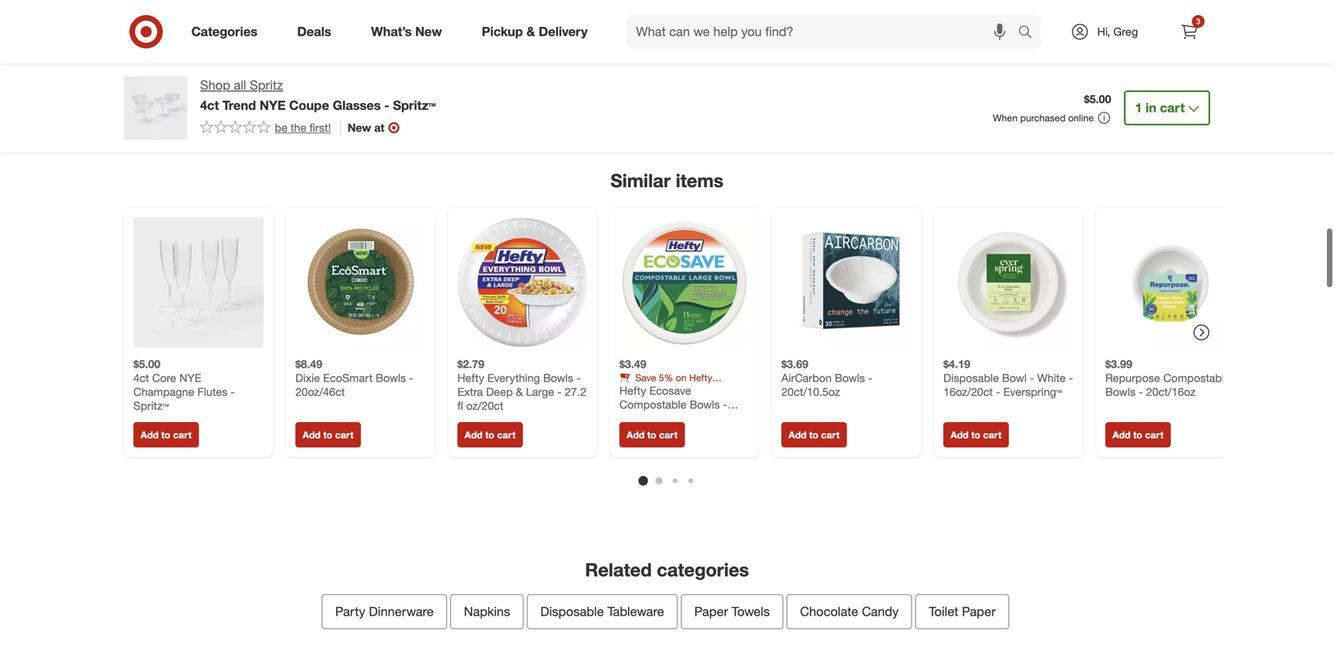 Task type: describe. For each thing, give the bounding box(es) containing it.
1 horizontal spatial &
[[526, 24, 535, 39]]

$4.19 disposable bowl - white - 16oz/20ct - everspring™
[[943, 358, 1073, 399]]

pickup
[[482, 24, 523, 39]]

ecosmart
[[323, 371, 373, 385]]

add to cart for disposable bowl - white - 16oz/20ct - everspring™
[[950, 429, 1002, 441]]

nye inside shop all spritz 4ct trend nye coupe glasses - spritz™
[[260, 98, 286, 113]]

add to cart button for 4ct core nye champagne flutes - spritz™
[[133, 423, 199, 448]]

2 paper from the left
[[962, 604, 996, 620]]

5%
[[659, 372, 673, 384]]

cart for aircarbon bowls - 20ct/10.5oz
[[821, 429, 840, 441]]

20ct/10.5oz
[[781, 385, 840, 399]]

candy
[[862, 604, 899, 620]]

cart for hefty ecosave compostable bowls - large - 28 fl oz/15ct
[[659, 429, 678, 441]]

dixie ecosmart bowls - 20oz/46ct image
[[295, 218, 426, 348]]

advertisement region
[[111, 47, 1223, 140]]

bowls for hefty everything bowls - extra deep & large - 27.2 fl oz/20ct
[[543, 371, 573, 385]]

dinnerware
[[369, 604, 434, 620]]

the
[[291, 121, 306, 134]]

toilet
[[929, 604, 958, 620]]

coupe
[[289, 98, 329, 113]]

chocolate
[[800, 604, 858, 620]]

search button
[[1011, 14, 1049, 52]]

everspring™
[[1003, 385, 1062, 399]]

categories
[[191, 24, 257, 39]]

add to cart for repurpose compostable bowls - 20ct/16oz
[[1112, 429, 1164, 441]]

ecosave
[[619, 384, 657, 396]]

add for repurpose compostable bowls - 20ct/16oz
[[1112, 429, 1131, 441]]

add to cart button for hefty everything bowls - extra deep & large - 27.2 fl oz/20ct
[[457, 423, 523, 448]]

search
[[1011, 25, 1049, 41]]

16oz/20ct
[[943, 385, 993, 399]]

when
[[993, 112, 1018, 124]]

& inside the save 5% on hefty ecosave plates & bowls
[[688, 384, 694, 396]]

related
[[585, 559, 652, 581]]

oz/15ct
[[682, 412, 720, 426]]

paper towels
[[694, 604, 770, 620]]

to for repurpose compostable bowls - 20ct/16oz
[[1133, 429, 1142, 441]]

region containing similar items
[[111, 47, 1245, 673]]

1 in cart
[[1135, 100, 1185, 116]]

ecosave
[[649, 384, 691, 398]]

large inside the hefty ecosave compostable bowls - large - 28 fl oz/15ct
[[619, 412, 648, 426]]

related categories
[[585, 559, 749, 581]]

- inside shop all spritz 4ct trend nye coupe glasses - spritz™
[[384, 98, 389, 113]]

glasses
[[333, 98, 381, 113]]

$2.79
[[457, 358, 484, 371]]

pickup & delivery link
[[468, 14, 607, 49]]

to for disposable bowl - white - 16oz/20ct - everspring™
[[971, 429, 980, 441]]

disposable tableware link
[[527, 595, 678, 630]]

add for hefty ecosave compostable bowls - large - 28 fl oz/15ct
[[627, 429, 645, 441]]

- inside '$5.00 4ct core nye champagne flutes - spritz™'
[[231, 385, 235, 399]]

toilet paper
[[929, 604, 996, 620]]

- inside $8.49 dixie ecosmart bowls - 20oz/46ct
[[409, 371, 413, 385]]

add to cart for dixie ecosmart bowls - 20oz/46ct
[[303, 429, 354, 441]]

bowls
[[696, 384, 722, 396]]

$4.19
[[943, 358, 970, 371]]

to for hefty everything bowls - extra deep & large - 27.2 fl oz/20ct
[[485, 429, 494, 441]]

save 5% on hefty ecosave plates & bowls
[[619, 372, 722, 396]]

$5.00 4ct core nye champagne flutes - spritz™
[[133, 358, 235, 413]]

- inside $3.99 repurpose compostable bowls - 20ct/16oz
[[1139, 385, 1143, 399]]

28
[[658, 412, 670, 426]]

deals
[[297, 24, 331, 39]]

bowls inside the hefty ecosave compostable bowls - large - 28 fl oz/15ct
[[690, 398, 720, 412]]

add to cart for hefty everything bowls - extra deep & large - 27.2 fl oz/20ct
[[465, 429, 516, 441]]

hi, greg
[[1097, 25, 1138, 39]]

add for aircarbon bowls - 20ct/10.5oz
[[788, 429, 807, 441]]

& inside $2.79 hefty everything bowls - extra deep & large - 27.2 fl oz/20ct
[[516, 385, 523, 399]]

what's new link
[[358, 14, 462, 49]]

deals link
[[284, 14, 351, 49]]

- right white
[[1069, 371, 1073, 385]]

to for dixie ecosmart bowls - 20oz/46ct
[[323, 429, 332, 441]]

add to cart for hefty ecosave compostable bowls - large - 28 fl oz/15ct
[[627, 429, 678, 441]]

20ct/16oz
[[1146, 385, 1195, 399]]

towels
[[732, 604, 770, 620]]

image of 4ct trend nye coupe glasses - spritz™ image
[[124, 76, 187, 140]]

hefty inside the save 5% on hefty ecosave plates & bowls
[[689, 372, 712, 384]]

extra
[[457, 385, 483, 399]]

aircarbon
[[781, 371, 832, 385]]

4ct core nye champagne flutes - spritz™ image
[[133, 218, 264, 348]]

$3.69 aircarbon bowls - 20ct/10.5oz
[[781, 358, 872, 399]]

first!
[[310, 121, 331, 134]]

oz/20ct
[[466, 399, 503, 413]]

add for disposable bowl - white - 16oz/20ct - everspring™
[[950, 429, 969, 441]]

save
[[635, 372, 656, 384]]

chocolate candy
[[800, 604, 899, 620]]

hefty inside the hefty ecosave compostable bowls - large - 28 fl oz/15ct
[[619, 384, 646, 398]]

plates
[[659, 384, 685, 396]]

categories
[[657, 559, 749, 581]]

hi,
[[1097, 25, 1110, 39]]

hefty ecosave compostable bowls - large - 28 fl oz/15ct
[[619, 384, 727, 426]]

core
[[152, 371, 176, 385]]

- left bowl
[[996, 385, 1000, 399]]

be
[[275, 121, 288, 134]]

similar
[[611, 170, 671, 192]]

$8.49 dixie ecosmart bowls - 20oz/46ct
[[295, 358, 413, 399]]

- left 27.2
[[557, 385, 562, 399]]

purchased
[[1020, 112, 1066, 124]]

3 link
[[1172, 14, 1207, 49]]

shop
[[200, 77, 230, 93]]

champagne
[[133, 385, 194, 399]]

shop all spritz 4ct trend nye coupe glasses - spritz™
[[200, 77, 436, 113]]

delivery
[[539, 24, 588, 39]]

- left "28" on the bottom
[[651, 412, 655, 426]]

in
[[1146, 100, 1156, 116]]

hefty inside $2.79 hefty everything bowls - extra deep & large - 27.2 fl oz/20ct
[[457, 371, 484, 385]]

add to cart for 4ct core nye champagne flutes - spritz™
[[141, 429, 192, 441]]

hefty everything bowls - extra deep & large - 27.2 fl oz/20ct image
[[457, 218, 588, 348]]



Task type: locate. For each thing, give the bounding box(es) containing it.
compostable inside the hefty ecosave compostable bowls - large - 28 fl oz/15ct
[[619, 398, 687, 412]]

0 horizontal spatial paper
[[694, 604, 728, 620]]

compostable inside $3.99 repurpose compostable bowls - 20ct/16oz
[[1163, 371, 1230, 385]]

add to cart down 20oz/46ct
[[303, 429, 354, 441]]

2 horizontal spatial &
[[688, 384, 694, 396]]

add to cart button for repurpose compostable bowls - 20ct/16oz
[[1105, 423, 1171, 448]]

spritz™ inside shop all spritz 4ct trend nye coupe glasses - spritz™
[[393, 98, 436, 113]]

be the first!
[[275, 121, 331, 134]]

$5.00 for $5.00
[[1084, 92, 1111, 106]]

cart for hefty everything bowls - extra deep & large - 27.2 fl oz/20ct
[[497, 429, 516, 441]]

What can we help you find? suggestions appear below search field
[[627, 14, 1022, 49]]

bowls inside $3.69 aircarbon bowls - 20ct/10.5oz
[[835, 371, 865, 385]]

disposable down related
[[540, 604, 604, 620]]

items
[[676, 170, 723, 192]]

0 vertical spatial new
[[415, 24, 442, 39]]

1 horizontal spatial compostable
[[1163, 371, 1230, 385]]

spritz™ down core
[[133, 399, 169, 413]]

nye
[[260, 98, 286, 113], [179, 371, 201, 385]]

add to cart down 20ct/10.5oz
[[788, 429, 840, 441]]

3
[[1196, 16, 1200, 26]]

2 horizontal spatial hefty
[[689, 372, 712, 384]]

1 add to cart from the left
[[141, 429, 192, 441]]

1 vertical spatial new
[[348, 121, 371, 134]]

disposable left bowl
[[943, 371, 999, 385]]

1 horizontal spatial $5.00
[[1084, 92, 1111, 106]]

add down repurpose in the right of the page
[[1112, 429, 1131, 441]]

- left 'extra'
[[409, 371, 413, 385]]

to down the hefty ecosave compostable bowls - large - 28 fl oz/15ct
[[647, 429, 656, 441]]

add down oz/20ct
[[465, 429, 483, 441]]

what's new
[[371, 24, 442, 39]]

add to cart down 16oz/20ct
[[950, 429, 1002, 441]]

5 add to cart from the left
[[788, 429, 840, 441]]

dixie
[[295, 371, 320, 385]]

to down oz/20ct
[[485, 429, 494, 441]]

0 horizontal spatial &
[[516, 385, 523, 399]]

0 horizontal spatial $5.00
[[133, 358, 160, 371]]

bowls right the everything on the bottom of the page
[[543, 371, 573, 385]]

4 add to cart from the left
[[627, 429, 678, 441]]

- right 20ct/10.5oz
[[868, 371, 872, 385]]

4ct left core
[[133, 371, 149, 385]]

to for hefty ecosave compostable bowls - large - 28 fl oz/15ct
[[647, 429, 656, 441]]

cart for disposable bowl - white - 16oz/20ct - everspring™
[[983, 429, 1002, 441]]

new right what's at the top
[[415, 24, 442, 39]]

3 add from the left
[[465, 429, 483, 441]]

3 to from the left
[[485, 429, 494, 441]]

1 horizontal spatial fl
[[674, 412, 679, 426]]

add to cart button for disposable bowl - white - 16oz/20ct - everspring™
[[943, 423, 1009, 448]]

cart
[[1160, 100, 1185, 116], [173, 429, 192, 441], [335, 429, 354, 441], [497, 429, 516, 441], [659, 429, 678, 441], [821, 429, 840, 441], [983, 429, 1002, 441], [1145, 429, 1164, 441]]

$3.69
[[781, 358, 808, 371]]

1 add from the left
[[141, 429, 159, 441]]

similar items
[[611, 170, 723, 192]]

bowls down $3.99
[[1105, 385, 1136, 399]]

4ct
[[200, 98, 219, 113], [133, 371, 149, 385]]

nye inside '$5.00 4ct core nye champagne flutes - spritz™'
[[179, 371, 201, 385]]

& right deep
[[516, 385, 523, 399]]

1 add to cart button from the left
[[133, 423, 199, 448]]

1 horizontal spatial new
[[415, 24, 442, 39]]

add down 16oz/20ct
[[950, 429, 969, 441]]

5 add from the left
[[788, 429, 807, 441]]

0 horizontal spatial new
[[348, 121, 371, 134]]

new at
[[348, 121, 384, 134]]

0 vertical spatial large
[[526, 385, 554, 399]]

0 vertical spatial spritz™
[[393, 98, 436, 113]]

compostable right repurpose in the right of the page
[[1163, 371, 1230, 385]]

5 add to cart button from the left
[[781, 423, 847, 448]]

cart down 20ct/16oz
[[1145, 429, 1164, 441]]

1 vertical spatial spritz™
[[133, 399, 169, 413]]

toilet paper link
[[915, 595, 1009, 630]]

chocolate candy link
[[786, 595, 912, 630]]

flutes
[[197, 385, 228, 399]]

1 vertical spatial large
[[619, 412, 648, 426]]

& right pickup
[[526, 24, 535, 39]]

at
[[374, 121, 384, 134]]

- right flutes
[[231, 385, 235, 399]]

0 vertical spatial disposable
[[943, 371, 999, 385]]

& right on
[[688, 384, 694, 396]]

7 to from the left
[[1133, 429, 1142, 441]]

0 vertical spatial nye
[[260, 98, 286, 113]]

2 add from the left
[[303, 429, 321, 441]]

1 horizontal spatial nye
[[260, 98, 286, 113]]

20oz/46ct
[[295, 385, 345, 399]]

add to cart for aircarbon bowls - 20ct/10.5oz
[[788, 429, 840, 441]]

fl inside the hefty ecosave compostable bowls - large - 28 fl oz/15ct
[[674, 412, 679, 426]]

add to cart button down ecosave
[[619, 423, 685, 448]]

6 add to cart from the left
[[950, 429, 1002, 441]]

0 vertical spatial $5.00
[[1084, 92, 1111, 106]]

paper towels link
[[681, 595, 783, 630]]

fl inside $2.79 hefty everything bowls - extra deep & large - 27.2 fl oz/20ct
[[457, 399, 463, 413]]

0 horizontal spatial spritz™
[[133, 399, 169, 413]]

$5.00 for $5.00 4ct core nye champagne flutes - spritz™
[[133, 358, 160, 371]]

1 to from the left
[[161, 429, 170, 441]]

hefty right on
[[689, 372, 712, 384]]

paper
[[694, 604, 728, 620], [962, 604, 996, 620]]

add to cart button for hefty ecosave compostable bowls - large - 28 fl oz/15ct
[[619, 423, 685, 448]]

add to cart button
[[133, 423, 199, 448], [295, 423, 361, 448], [457, 423, 523, 448], [619, 423, 685, 448], [781, 423, 847, 448], [943, 423, 1009, 448], [1105, 423, 1171, 448]]

nye right core
[[179, 371, 201, 385]]

7 add from the left
[[1112, 429, 1131, 441]]

cart for repurpose compostable bowls - 20ct/16oz
[[1145, 429, 1164, 441]]

new left at
[[348, 121, 371, 134]]

bowls for dixie ecosmart bowls - 20oz/46ct
[[376, 371, 406, 385]]

$5.00
[[1084, 92, 1111, 106], [133, 358, 160, 371]]

2 add to cart from the left
[[303, 429, 354, 441]]

- inside $3.69 aircarbon bowls - 20ct/10.5oz
[[868, 371, 872, 385]]

add to cart button down oz/20ct
[[457, 423, 523, 448]]

paper left 'towels'
[[694, 604, 728, 620]]

large left 27.2
[[526, 385, 554, 399]]

- up at
[[384, 98, 389, 113]]

cart down oz/20ct
[[497, 429, 516, 441]]

pickup & delivery
[[482, 24, 588, 39]]

add for 4ct core nye champagne flutes - spritz™
[[141, 429, 159, 441]]

to down repurpose in the right of the page
[[1133, 429, 1142, 441]]

cart right in
[[1160, 100, 1185, 116]]

compostable down ecosave
[[619, 398, 687, 412]]

region
[[111, 47, 1245, 673]]

add down ecosave
[[627, 429, 645, 441]]

cart for 4ct core nye champagne flutes - spritz™
[[173, 429, 192, 441]]

- left 20ct/16oz
[[1139, 385, 1143, 399]]

napkins link
[[450, 595, 524, 630]]

cart down 16oz/20ct
[[983, 429, 1002, 441]]

0 vertical spatial 4ct
[[200, 98, 219, 113]]

party
[[335, 604, 365, 620]]

to down champagne
[[161, 429, 170, 441]]

$2.79 hefty everything bowls - extra deep & large - 27.2 fl oz/20ct
[[457, 358, 586, 413]]

- right bowl
[[1030, 371, 1034, 385]]

disposable inside $4.19 disposable bowl - white - 16oz/20ct - everspring™
[[943, 371, 999, 385]]

1 horizontal spatial 4ct
[[200, 98, 219, 113]]

1 horizontal spatial hefty
[[619, 384, 646, 398]]

1 vertical spatial compostable
[[619, 398, 687, 412]]

add down 20oz/46ct
[[303, 429, 321, 441]]

1 horizontal spatial paper
[[962, 604, 996, 620]]

1 horizontal spatial spritz™
[[393, 98, 436, 113]]

3 add to cart button from the left
[[457, 423, 523, 448]]

bowls right aircarbon
[[835, 371, 865, 385]]

0 horizontal spatial nye
[[179, 371, 201, 385]]

cart for dixie ecosmart bowls - 20oz/46ct
[[335, 429, 354, 441]]

hefty
[[457, 371, 484, 385], [689, 372, 712, 384], [619, 384, 646, 398]]

0 horizontal spatial large
[[526, 385, 554, 399]]

aircarbon bowls - 20ct/10.5oz image
[[781, 218, 912, 348]]

add to cart button down 20ct/16oz
[[1105, 423, 1171, 448]]

to for aircarbon bowls - 20ct/10.5oz
[[809, 429, 818, 441]]

bowls inside $3.99 repurpose compostable bowls - 20ct/16oz
[[1105, 385, 1136, 399]]

bowl
[[1002, 371, 1027, 385]]

4 to from the left
[[647, 429, 656, 441]]

be the first! link
[[200, 120, 331, 136]]

0 horizontal spatial hefty
[[457, 371, 484, 385]]

add to cart button down 16oz/20ct
[[943, 423, 1009, 448]]

add to cart down "28" on the bottom
[[627, 429, 678, 441]]

add to cart button down 20ct/10.5oz
[[781, 423, 847, 448]]

compostable
[[1163, 371, 1230, 385], [619, 398, 687, 412]]

to down 16oz/20ct
[[971, 429, 980, 441]]

$3.99 repurpose compostable bowls - 20ct/16oz
[[1105, 358, 1230, 399]]

spritz™ inside '$5.00 4ct core nye champagne flutes - spritz™'
[[133, 399, 169, 413]]

6 to from the left
[[971, 429, 980, 441]]

repurpose compostable bowls - 20ct/16oz image
[[1105, 218, 1236, 348]]

bowls down bowls
[[690, 398, 720, 412]]

1 vertical spatial 4ct
[[133, 371, 149, 385]]

bowls for repurpose compostable bowls - 20ct/16oz
[[1105, 385, 1136, 399]]

fl right "28" on the bottom
[[674, 412, 679, 426]]

add to cart button for dixie ecosmart bowls - 20oz/46ct
[[295, 423, 361, 448]]

cart down champagne
[[173, 429, 192, 441]]

add to cart button down champagne
[[133, 423, 199, 448]]

add
[[141, 429, 159, 441], [303, 429, 321, 441], [465, 429, 483, 441], [627, 429, 645, 441], [788, 429, 807, 441], [950, 429, 969, 441], [1112, 429, 1131, 441]]

cart down 20oz/46ct
[[335, 429, 354, 441]]

0 horizontal spatial disposable
[[540, 604, 604, 620]]

$5.00 up champagne
[[133, 358, 160, 371]]

1
[[1135, 100, 1142, 116]]

$3.49
[[619, 358, 646, 371]]

fl left oz/20ct
[[457, 399, 463, 413]]

trend
[[222, 98, 256, 113]]

2 to from the left
[[323, 429, 332, 441]]

4ct inside shop all spritz 4ct trend nye coupe glasses - spritz™
[[200, 98, 219, 113]]

large
[[526, 385, 554, 399], [619, 412, 648, 426]]

large down ecosave
[[619, 412, 648, 426]]

on
[[676, 372, 687, 384]]

1 in cart for 4ct trend nye coupe glasses - spritz™ element
[[1135, 100, 1185, 116]]

add to cart button for aircarbon bowls - 20ct/10.5oz
[[781, 423, 847, 448]]

spritz
[[250, 77, 283, 93]]

hefty down $3.49
[[619, 384, 646, 398]]

6 add to cart button from the left
[[943, 423, 1009, 448]]

1 vertical spatial nye
[[179, 371, 201, 385]]

$8.49
[[295, 358, 322, 371]]

to down 20ct/10.5oz
[[809, 429, 818, 441]]

- right 'oz/15ct'
[[723, 398, 727, 412]]

bowls inside $8.49 dixie ecosmart bowls - 20oz/46ct
[[376, 371, 406, 385]]

bowls right ecosmart
[[376, 371, 406, 385]]

large inside $2.79 hefty everything bowls - extra deep & large - 27.2 fl oz/20ct
[[526, 385, 554, 399]]

party dinnerware link
[[322, 595, 447, 630]]

everything
[[487, 371, 540, 385]]

online
[[1068, 112, 1094, 124]]

to down 20oz/46ct
[[323, 429, 332, 441]]

2 add to cart button from the left
[[295, 423, 361, 448]]

disposable tableware
[[540, 604, 664, 620]]

4ct down shop
[[200, 98, 219, 113]]

add to cart down 20ct/16oz
[[1112, 429, 1164, 441]]

4 add to cart button from the left
[[619, 423, 685, 448]]

categories link
[[178, 14, 277, 49]]

1 horizontal spatial disposable
[[943, 371, 999, 385]]

party dinnerware
[[335, 604, 434, 620]]

add for dixie ecosmart bowls - 20oz/46ct
[[303, 429, 321, 441]]

compostable for 20ct/16oz
[[1163, 371, 1230, 385]]

deep
[[486, 385, 513, 399]]

white
[[1037, 371, 1066, 385]]

what's
[[371, 24, 412, 39]]

add down 20ct/10.5oz
[[788, 429, 807, 441]]

4ct inside '$5.00 4ct core nye champagne flutes - spritz™'
[[133, 371, 149, 385]]

0 horizontal spatial compostable
[[619, 398, 687, 412]]

nye down spritz
[[260, 98, 286, 113]]

5 to from the left
[[809, 429, 818, 441]]

to
[[161, 429, 170, 441], [323, 429, 332, 441], [485, 429, 494, 441], [647, 429, 656, 441], [809, 429, 818, 441], [971, 429, 980, 441], [1133, 429, 1142, 441]]

1 vertical spatial disposable
[[540, 604, 604, 620]]

repurpose
[[1105, 371, 1160, 385]]

$5.00 inside '$5.00 4ct core nye champagne flutes - spritz™'
[[133, 358, 160, 371]]

6 add from the left
[[950, 429, 969, 441]]

compostable for large
[[619, 398, 687, 412]]

add to cart button down 20oz/46ct
[[295, 423, 361, 448]]

bowls inside $2.79 hefty everything bowls - extra deep & large - 27.2 fl oz/20ct
[[543, 371, 573, 385]]

1 horizontal spatial large
[[619, 412, 648, 426]]

hefty ecosave compostable bowls - large - 28 fl oz/15ct image
[[619, 218, 750, 348]]

add to cart down champagne
[[141, 429, 192, 441]]

spritz™
[[393, 98, 436, 113], [133, 399, 169, 413]]

disposable
[[943, 371, 999, 385], [540, 604, 604, 620]]

4 add from the left
[[627, 429, 645, 441]]

add to cart down oz/20ct
[[465, 429, 516, 441]]

add down champagne
[[141, 429, 159, 441]]

- left $3.49
[[576, 371, 581, 385]]

7 add to cart button from the left
[[1105, 423, 1171, 448]]

cart down 20ct/10.5oz
[[821, 429, 840, 441]]

$3.99
[[1105, 358, 1132, 371]]

0 horizontal spatial fl
[[457, 399, 463, 413]]

cart down "28" on the bottom
[[659, 429, 678, 441]]

0 horizontal spatial 4ct
[[133, 371, 149, 385]]

when purchased online
[[993, 112, 1094, 124]]

all
[[234, 77, 246, 93]]

0 vertical spatial compostable
[[1163, 371, 1230, 385]]

7 add to cart from the left
[[1112, 429, 1164, 441]]

-
[[384, 98, 389, 113], [409, 371, 413, 385], [576, 371, 581, 385], [868, 371, 872, 385], [1030, 371, 1034, 385], [1069, 371, 1073, 385], [231, 385, 235, 399], [557, 385, 562, 399], [996, 385, 1000, 399], [1139, 385, 1143, 399], [723, 398, 727, 412], [651, 412, 655, 426]]

sponsored
[[1176, 141, 1223, 153]]

add for hefty everything bowls - extra deep & large - 27.2 fl oz/20ct
[[465, 429, 483, 441]]

tableware
[[607, 604, 664, 620]]

paper right toilet
[[962, 604, 996, 620]]

disposable bowl - white - 16oz/20ct - everspring™ image
[[943, 218, 1074, 348]]

spritz™ right glasses
[[393, 98, 436, 113]]

1 paper from the left
[[694, 604, 728, 620]]

to for 4ct core nye champagne flutes - spritz™
[[161, 429, 170, 441]]

hefty up oz/20ct
[[457, 371, 484, 385]]

3 add to cart from the left
[[465, 429, 516, 441]]

1 vertical spatial $5.00
[[133, 358, 160, 371]]

$5.00 up the online
[[1084, 92, 1111, 106]]



Task type: vqa. For each thing, say whether or not it's contained in the screenshot.


